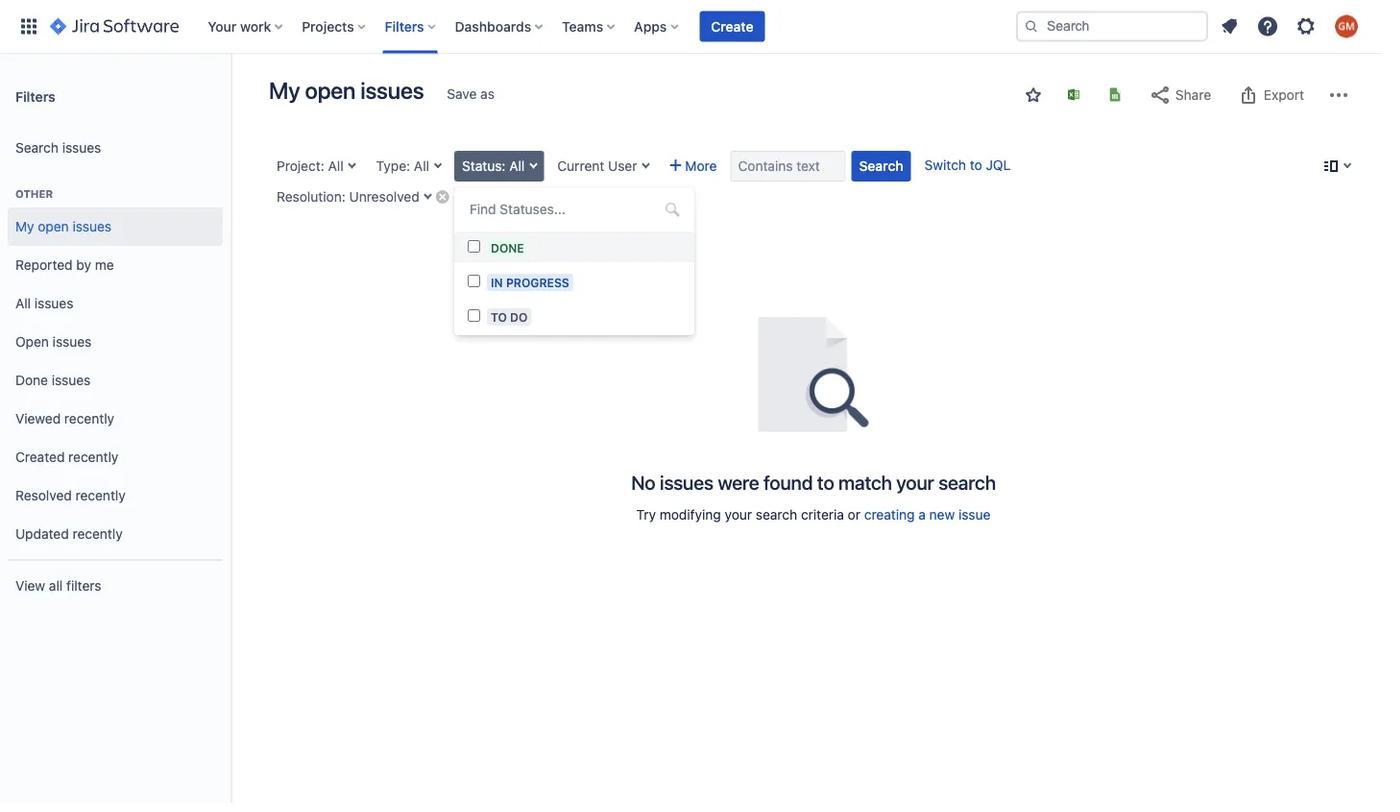 Task type: describe. For each thing, give the bounding box(es) containing it.
my inside other group
[[15, 219, 34, 235]]

all issues
[[15, 296, 73, 311]]

1 horizontal spatial search
[[939, 471, 996, 493]]

search image
[[1024, 19, 1040, 34]]

resolved
[[15, 488, 72, 504]]

done issues link
[[8, 361, 223, 400]]

notifications image
[[1218, 15, 1241, 38]]

open issues
[[15, 334, 92, 350]]

your work
[[208, 18, 271, 34]]

status: all
[[462, 158, 525, 174]]

resolution:
[[277, 189, 346, 205]]

Search field
[[1017, 11, 1209, 42]]

status:
[[462, 158, 506, 174]]

were
[[718, 471, 760, 493]]

sidebar navigation image
[[209, 77, 252, 115]]

as
[[481, 86, 495, 102]]

search button
[[852, 151, 912, 182]]

created recently link
[[8, 438, 223, 477]]

export button
[[1228, 80, 1315, 111]]

creating a new issue link
[[865, 507, 991, 523]]

primary element
[[12, 0, 1017, 53]]

issues up by
[[73, 219, 112, 235]]

match
[[839, 471, 893, 493]]

in progress
[[491, 276, 570, 289]]

criteria
[[801, 507, 845, 523]]

issues down filters dropdown button
[[360, 77, 424, 104]]

Search issues using keywords text field
[[731, 151, 846, 182]]

more button
[[662, 151, 725, 182]]

issue
[[959, 507, 991, 523]]

project: all
[[277, 158, 344, 174]]

create button
[[700, 11, 765, 42]]

recently for viewed recently
[[64, 411, 114, 427]]

search issues link
[[8, 129, 223, 167]]

creating
[[865, 507, 915, 523]]

appswitcher icon image
[[17, 15, 40, 38]]

apps button
[[629, 11, 686, 42]]

to do
[[491, 310, 528, 324]]

jql
[[986, 157, 1011, 173]]

view all filters
[[15, 578, 101, 594]]

projects
[[302, 18, 354, 34]]

open in google sheets image
[[1108, 87, 1123, 102]]

projects button
[[296, 11, 373, 42]]

open in microsoft excel image
[[1067, 87, 1082, 102]]

open inside other group
[[38, 219, 69, 235]]

share link
[[1140, 80, 1221, 111]]

try modifying your search criteria or creating a new issue
[[637, 507, 991, 523]]

created recently
[[15, 449, 119, 465]]

no issues were found to match your search
[[631, 471, 996, 493]]

try
[[637, 507, 656, 523]]

open
[[15, 334, 49, 350]]

settings image
[[1295, 15, 1318, 38]]

progress
[[506, 276, 570, 289]]

type:
[[376, 158, 410, 174]]

viewed recently link
[[8, 400, 223, 438]]

switch to jql
[[925, 157, 1011, 173]]

recently for updated recently
[[73, 526, 123, 542]]

0 vertical spatial my open issues
[[269, 77, 424, 104]]

current user button
[[550, 151, 657, 182]]

my open issues link
[[8, 208, 223, 246]]

no
[[631, 471, 656, 493]]

recently for created recently
[[68, 449, 119, 465]]

unresolved
[[349, 189, 420, 205]]

teams
[[562, 18, 604, 34]]

0 vertical spatial open
[[305, 77, 356, 104]]

do
[[510, 310, 528, 324]]

your
[[208, 18, 237, 34]]

1 vertical spatial to
[[818, 471, 835, 493]]

resolved recently link
[[8, 477, 223, 515]]

create
[[711, 18, 754, 34]]

or
[[848, 507, 861, 523]]

all for type: all
[[414, 158, 430, 174]]

save as button
[[437, 79, 504, 110]]

your work button
[[202, 11, 290, 42]]

me
[[95, 257, 114, 273]]



Task type: locate. For each thing, give the bounding box(es) containing it.
issues right open on the left of page
[[53, 334, 92, 350]]

dashboards button
[[449, 11, 551, 42]]

to up criteria
[[818, 471, 835, 493]]

Find Statuses... field
[[464, 196, 685, 223]]

0 horizontal spatial your
[[725, 507, 752, 523]]

issues for no issues were found to match your search
[[660, 471, 714, 493]]

to left jql
[[970, 157, 983, 173]]

recently down viewed recently 'link'
[[68, 449, 119, 465]]

1 vertical spatial filters
[[15, 88, 55, 104]]

0 horizontal spatial open
[[38, 219, 69, 235]]

1 vertical spatial search
[[756, 507, 798, 523]]

created
[[15, 449, 65, 465]]

search down found
[[756, 507, 798, 523]]

teams button
[[556, 11, 623, 42]]

search
[[939, 471, 996, 493], [756, 507, 798, 523]]

reported
[[15, 257, 73, 273]]

done down open on the left of page
[[15, 372, 48, 388]]

open down projects dropdown button
[[305, 77, 356, 104]]

share
[[1176, 87, 1212, 103]]

filters right projects dropdown button
[[385, 18, 424, 34]]

updated
[[15, 526, 69, 542]]

user
[[608, 158, 637, 174]]

recently down the created recently link
[[75, 488, 126, 504]]

0 vertical spatial my
[[269, 77, 300, 104]]

other group
[[8, 167, 223, 559]]

all right status:
[[509, 158, 525, 174]]

in
[[491, 276, 503, 289]]

a
[[919, 507, 926, 523]]

1 vertical spatial my open issues
[[15, 219, 112, 235]]

small image
[[1026, 87, 1042, 103]]

project:
[[277, 158, 325, 174]]

your profile and settings image
[[1336, 15, 1359, 38]]

1 horizontal spatial to
[[970, 157, 983, 173]]

to
[[970, 157, 983, 173], [818, 471, 835, 493]]

current user
[[558, 158, 637, 174]]

0 vertical spatial search
[[15, 140, 59, 156]]

0 horizontal spatial to
[[818, 471, 835, 493]]

1 horizontal spatial filters
[[385, 18, 424, 34]]

all right type:
[[414, 158, 430, 174]]

all for project: all
[[328, 158, 344, 174]]

my right sidebar navigation icon
[[269, 77, 300, 104]]

to
[[491, 310, 507, 324]]

done inside other group
[[15, 372, 48, 388]]

issues up viewed recently
[[52, 372, 91, 388]]

help image
[[1257, 15, 1280, 38]]

0 horizontal spatial my open issues
[[15, 219, 112, 235]]

search
[[15, 140, 59, 156], [859, 158, 904, 174]]

issues up modifying
[[660, 471, 714, 493]]

0 horizontal spatial filters
[[15, 88, 55, 104]]

switch to jql link
[[925, 157, 1011, 173]]

my open issues
[[269, 77, 424, 104], [15, 219, 112, 235]]

reported by me link
[[8, 246, 223, 284]]

issues for done issues
[[52, 372, 91, 388]]

my open issues down projects dropdown button
[[269, 77, 424, 104]]

search for search
[[859, 158, 904, 174]]

done for done
[[491, 241, 524, 254]]

0 vertical spatial filters
[[385, 18, 424, 34]]

updated recently
[[15, 526, 123, 542]]

all up resolution: unresolved
[[328, 158, 344, 174]]

0 horizontal spatial search
[[15, 140, 59, 156]]

0 vertical spatial done
[[491, 241, 524, 254]]

by
[[76, 257, 91, 273]]

1 horizontal spatial open
[[305, 77, 356, 104]]

all
[[328, 158, 344, 174], [414, 158, 430, 174], [509, 158, 525, 174], [15, 296, 31, 311]]

export
[[1264, 87, 1305, 103]]

issues for open issues
[[53, 334, 92, 350]]

search issues
[[15, 140, 101, 156]]

search up other
[[15, 140, 59, 156]]

issues for search issues
[[62, 140, 101, 156]]

current
[[558, 158, 605, 174]]

recently down resolved recently link
[[73, 526, 123, 542]]

your down were
[[725, 507, 752, 523]]

filters up search issues
[[15, 88, 55, 104]]

view
[[15, 578, 45, 594]]

done for done issues
[[15, 372, 48, 388]]

other
[[15, 188, 53, 200]]

search up issue
[[939, 471, 996, 493]]

filters
[[385, 18, 424, 34], [15, 88, 55, 104]]

reported by me
[[15, 257, 114, 273]]

type: all
[[376, 158, 430, 174]]

viewed recently
[[15, 411, 114, 427]]

1 vertical spatial done
[[15, 372, 48, 388]]

save as
[[447, 86, 495, 102]]

save
[[447, 86, 477, 102]]

viewed
[[15, 411, 61, 427]]

recently
[[64, 411, 114, 427], [68, 449, 119, 465], [75, 488, 126, 504], [73, 526, 123, 542]]

new
[[930, 507, 955, 523]]

banner containing your work
[[0, 0, 1382, 54]]

0 vertical spatial to
[[970, 157, 983, 173]]

1 horizontal spatial my open issues
[[269, 77, 424, 104]]

0 vertical spatial your
[[897, 471, 935, 493]]

all inside other group
[[15, 296, 31, 311]]

search left switch
[[859, 158, 904, 174]]

1 horizontal spatial search
[[859, 158, 904, 174]]

issues for all issues
[[34, 296, 73, 311]]

found
[[764, 471, 813, 493]]

your
[[897, 471, 935, 493], [725, 507, 752, 523]]

0 vertical spatial search
[[939, 471, 996, 493]]

view all filters link
[[8, 567, 223, 605]]

1 vertical spatial my
[[15, 219, 34, 235]]

1 vertical spatial open
[[38, 219, 69, 235]]

search for search issues
[[15, 140, 59, 156]]

done up in
[[491, 241, 524, 254]]

my open issues inside other group
[[15, 219, 112, 235]]

search inside search issues link
[[15, 140, 59, 156]]

apps
[[634, 18, 667, 34]]

modifying
[[660, 507, 721, 523]]

search inside search button
[[859, 158, 904, 174]]

1 horizontal spatial my
[[269, 77, 300, 104]]

my open issues up reported by me
[[15, 219, 112, 235]]

all
[[49, 578, 63, 594]]

issues up my open issues link
[[62, 140, 101, 156]]

recently inside 'link'
[[64, 411, 114, 427]]

1 vertical spatial search
[[859, 158, 904, 174]]

open
[[305, 77, 356, 104], [38, 219, 69, 235]]

1 horizontal spatial your
[[897, 471, 935, 493]]

jira software image
[[50, 15, 179, 38], [50, 15, 179, 38]]

issues up open issues
[[34, 296, 73, 311]]

done issues
[[15, 372, 91, 388]]

banner
[[0, 0, 1382, 54]]

issues
[[360, 77, 424, 104], [62, 140, 101, 156], [73, 219, 112, 235], [34, 296, 73, 311], [53, 334, 92, 350], [52, 372, 91, 388], [660, 471, 714, 493]]

all issues link
[[8, 284, 223, 323]]

filters button
[[379, 11, 444, 42]]

recently for resolved recently
[[75, 488, 126, 504]]

your up "a"
[[897, 471, 935, 493]]

dashboards
[[455, 18, 532, 34]]

updated recently link
[[8, 515, 223, 553]]

resolution: unresolved
[[277, 189, 420, 205]]

remove criteria image
[[435, 189, 450, 204]]

filters
[[66, 578, 101, 594]]

switch
[[925, 157, 967, 173]]

0 horizontal spatial my
[[15, 219, 34, 235]]

open issues link
[[8, 323, 223, 361]]

None checkbox
[[468, 240, 480, 253], [468, 275, 480, 287], [468, 309, 480, 322], [468, 240, 480, 253], [468, 275, 480, 287], [468, 309, 480, 322]]

1 vertical spatial your
[[725, 507, 752, 523]]

all up open on the left of page
[[15, 296, 31, 311]]

work
[[240, 18, 271, 34]]

0 horizontal spatial search
[[756, 507, 798, 523]]

open down other
[[38, 219, 69, 235]]

more
[[686, 158, 717, 174]]

all for status: all
[[509, 158, 525, 174]]

resolved recently
[[15, 488, 126, 504]]

filters inside dropdown button
[[385, 18, 424, 34]]

0 horizontal spatial done
[[15, 372, 48, 388]]

1 horizontal spatial done
[[491, 241, 524, 254]]

done
[[491, 241, 524, 254], [15, 372, 48, 388]]

my down other
[[15, 219, 34, 235]]

default image
[[665, 202, 680, 217]]

recently up created recently on the left of the page
[[64, 411, 114, 427]]



Task type: vqa. For each thing, say whether or not it's contained in the screenshot.
issue
yes



